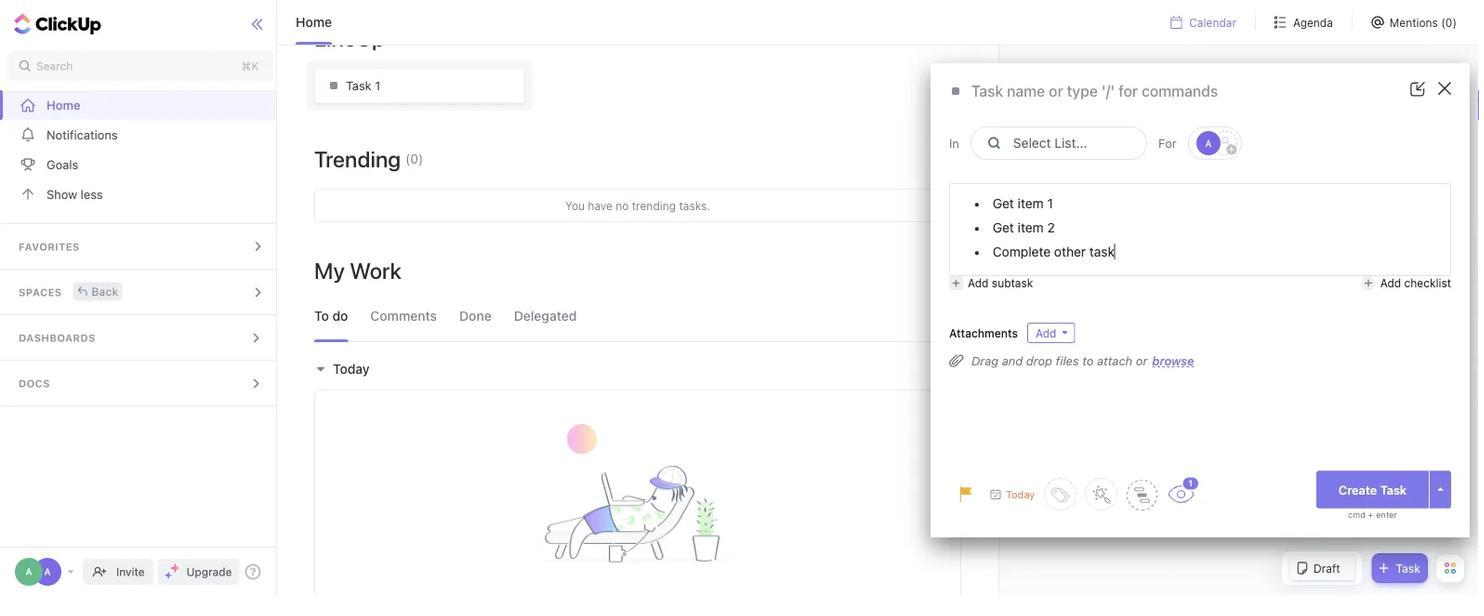 Task type: describe. For each thing, give the bounding box(es) containing it.
(0) for mentions
[[1442, 16, 1457, 29]]

1 button
[[1168, 476, 1201, 503]]

notifications
[[47, 128, 118, 142]]

trending (0)
[[314, 146, 423, 172]]

⌘k
[[241, 60, 259, 73]]

get item 1 get item 2 complete other task
[[993, 195, 1115, 259]]

mentions
[[1390, 16, 1439, 29]]

done button
[[460, 291, 492, 341]]

show
[[47, 187, 77, 201]]

add for add checklist
[[1381, 277, 1402, 290]]

for
[[1159, 136, 1177, 150]]

sparkle svg 1 image
[[171, 564, 180, 573]]

comments button
[[371, 291, 437, 341]]

search
[[36, 60, 73, 73]]

cmd
[[1349, 510, 1366, 520]]

add checklist
[[1381, 277, 1452, 290]]

1 horizontal spatial a
[[44, 566, 51, 577]]

in
[[950, 136, 960, 150]]

do
[[332, 308, 348, 324]]

12pm
[[1057, 468, 1083, 480]]

add button
[[1028, 323, 1076, 343]]

Task name or type '/' for commands text field
[[972, 82, 1378, 101]]

to do button
[[314, 291, 348, 341]]

drag
[[972, 354, 999, 368]]

list...
[[1055, 135, 1088, 151]]

all
[[1054, 171, 1066, 183]]

1 horizontal spatial today button
[[991, 488, 1035, 500]]

my work tab list
[[305, 291, 971, 341]]

or
[[1136, 354, 1148, 368]]

to do
[[314, 308, 348, 324]]

1 vertical spatial today
[[1006, 488, 1035, 500]]

create
[[1339, 483, 1378, 497]]

checklist
[[1405, 277, 1452, 290]]

2 item from the top
[[1018, 219, 1044, 235]]

other
[[1055, 244, 1086, 259]]

1 vertical spatial task
[[1396, 562, 1421, 575]]

lineup
[[314, 25, 385, 51]]

1 inside dropdown button
[[1189, 478, 1193, 488]]

‎task
[[346, 79, 372, 93]]

drag and drop files to attach or browse
[[972, 353, 1195, 368]]

select list... button
[[971, 126, 1148, 160]]

browse
[[1153, 353, 1195, 367]]

delegated button
[[514, 291, 577, 341]]

select list...
[[1014, 135, 1088, 151]]

0 horizontal spatial 1
[[375, 79, 381, 93]]

add inside add dropdown button
[[1036, 326, 1057, 339]]

complete
[[993, 244, 1051, 259]]

10am
[[1057, 356, 1083, 368]]

1 horizontal spatial home
[[296, 14, 332, 30]]

have
[[588, 199, 613, 212]]

attach
[[1098, 354, 1133, 368]]

dashboards
[[19, 332, 96, 344]]

0 vertical spatial today
[[333, 361, 370, 377]]



Task type: vqa. For each thing, say whether or not it's contained in the screenshot.
attend
no



Task type: locate. For each thing, give the bounding box(es) containing it.
item
[[1018, 195, 1044, 211], [1018, 219, 1044, 235]]

0 vertical spatial task
[[1381, 483, 1407, 497]]

sparkle svg 2 image
[[165, 572, 172, 579]]

day
[[1069, 171, 1087, 183]]

0 horizontal spatial add
[[968, 277, 989, 290]]

0 horizontal spatial a
[[26, 566, 32, 577]]

0 vertical spatial calendar
[[1190, 16, 1237, 29]]

trending
[[632, 199, 676, 212]]

you
[[566, 199, 585, 212]]

less
[[81, 187, 103, 201]]

agenda
[[1294, 16, 1334, 29]]

add subtask
[[968, 277, 1034, 290]]

2 vertical spatial 1
[[1189, 478, 1193, 488]]

add
[[968, 277, 989, 290], [1381, 277, 1402, 290], [1036, 326, 1057, 339]]

0 horizontal spatial today
[[333, 361, 370, 377]]

today button
[[314, 361, 375, 377], [991, 488, 1035, 500]]

0 vertical spatial home
[[296, 14, 332, 30]]

a button
[[1191, 129, 1240, 157]]

8am
[[1060, 245, 1081, 257]]

calendar up task name or type '/' for commands text field on the right top of the page
[[1190, 16, 1237, 29]]

trending
[[314, 146, 401, 172]]

a
[[1206, 138, 1212, 148], [26, 566, 32, 577], [44, 566, 51, 577]]

task
[[1381, 483, 1407, 497], [1396, 562, 1421, 575]]

to
[[314, 308, 329, 324]]

add for add subtask
[[968, 277, 989, 290]]

(0) right mentions
[[1442, 16, 1457, 29]]

1 horizontal spatial (0)
[[1442, 16, 1457, 29]]

files
[[1056, 354, 1079, 368]]

(0) inside trending (0)
[[406, 151, 423, 166]]

task down enter
[[1396, 562, 1421, 575]]

0 horizontal spatial (0)
[[406, 151, 423, 166]]

add up drop
[[1036, 326, 1057, 339]]

mentions (0)
[[1390, 16, 1457, 29]]

spaces
[[19, 286, 62, 299]]

item up complete
[[1018, 195, 1044, 211]]

1 vertical spatial calendar
[[1037, 71, 1127, 97]]

home link
[[0, 90, 281, 120]]

(0) for trending
[[406, 151, 423, 166]]

calendar
[[1190, 16, 1237, 29], [1037, 71, 1127, 97]]

all day
[[1054, 171, 1087, 183]]

2 horizontal spatial 1
[[1189, 478, 1193, 488]]

a inside 'dropdown button'
[[1206, 138, 1212, 148]]

calendar up list...
[[1037, 71, 1127, 97]]

comments
[[371, 308, 437, 324]]

sidebar navigation
[[0, 0, 281, 596]]

item left 2
[[1018, 219, 1044, 235]]

get
[[993, 195, 1015, 211], [993, 219, 1015, 235]]

my
[[314, 258, 345, 284]]

0 horizontal spatial calendar
[[1037, 71, 1127, 97]]

back
[[92, 285, 118, 298]]

show less
[[47, 187, 103, 201]]

(0)
[[1442, 16, 1457, 29], [406, 151, 423, 166]]

no
[[616, 199, 629, 212]]

add left checklist
[[1381, 277, 1402, 290]]

subtask
[[992, 277, 1034, 290]]

1 inside get item 1 get item 2 complete other task
[[1048, 195, 1054, 211]]

1 vertical spatial 1
[[1048, 195, 1054, 211]]

0 vertical spatial item
[[1018, 195, 1044, 211]]

0 horizontal spatial home
[[47, 98, 80, 112]]

0 vertical spatial today button
[[314, 361, 375, 377]]

task up enter
[[1381, 483, 1407, 497]]

‎task 1
[[346, 79, 381, 93]]

1pm
[[1060, 524, 1080, 536]]

and
[[1002, 354, 1023, 368]]

tasks.
[[679, 199, 710, 212]]

1 horizontal spatial 1
[[1048, 195, 1054, 211]]

2 horizontal spatial a
[[1206, 138, 1212, 148]]

1 get from the top
[[993, 195, 1015, 211]]

task
[[1090, 244, 1115, 259]]

delegated
[[514, 308, 577, 324]]

upgrade
[[187, 565, 232, 579]]

notifications link
[[0, 120, 281, 150]]

create task
[[1339, 483, 1407, 497]]

‎task 1 link
[[314, 68, 525, 103]]

1 horizontal spatial today
[[1006, 488, 1035, 500]]

enter
[[1377, 510, 1398, 520]]

hide
[[1409, 77, 1435, 91]]

you have no trending tasks.
[[566, 199, 710, 212]]

1 vertical spatial today button
[[991, 488, 1035, 500]]

favorites
[[19, 241, 80, 253]]

done
[[460, 308, 492, 324]]

goals
[[47, 158, 78, 172]]

(0) right the trending
[[406, 151, 423, 166]]

1 vertical spatial item
[[1018, 219, 1044, 235]]

work
[[350, 258, 402, 284]]

upgrade link
[[158, 559, 239, 585]]

1 vertical spatial home
[[47, 98, 80, 112]]

1 vertical spatial get
[[993, 219, 1015, 235]]

1
[[375, 79, 381, 93], [1048, 195, 1054, 211], [1189, 478, 1193, 488]]

home
[[296, 14, 332, 30], [47, 98, 80, 112]]

1 vertical spatial (0)
[[406, 151, 423, 166]]

1 horizontal spatial calendar
[[1190, 16, 1237, 29]]

to
[[1083, 354, 1094, 368]]

back link
[[73, 282, 122, 301]]

today
[[333, 361, 370, 377], [1006, 488, 1035, 500]]

0 vertical spatial 1
[[375, 79, 381, 93]]

docs
[[19, 378, 50, 390]]

select
[[1014, 135, 1051, 151]]

my work
[[314, 258, 402, 284]]

2 get from the top
[[993, 219, 1015, 235]]

drop
[[1027, 354, 1053, 368]]

goals link
[[0, 150, 281, 180]]

attachments
[[950, 326, 1018, 339]]

2 horizontal spatial add
[[1381, 277, 1402, 290]]

1 item from the top
[[1018, 195, 1044, 211]]

favorites button
[[0, 224, 281, 269]]

2
[[1048, 219, 1055, 235]]

home inside sidebar navigation
[[47, 98, 80, 112]]

invite
[[116, 565, 145, 579]]

0 vertical spatial (0)
[[1442, 16, 1457, 29]]

add left subtask in the right of the page
[[968, 277, 989, 290]]

cmd + enter
[[1349, 510, 1398, 520]]

0 horizontal spatial today button
[[314, 361, 375, 377]]

+
[[1369, 510, 1374, 520]]

0 vertical spatial get
[[993, 195, 1015, 211]]

1 horizontal spatial add
[[1036, 326, 1057, 339]]



